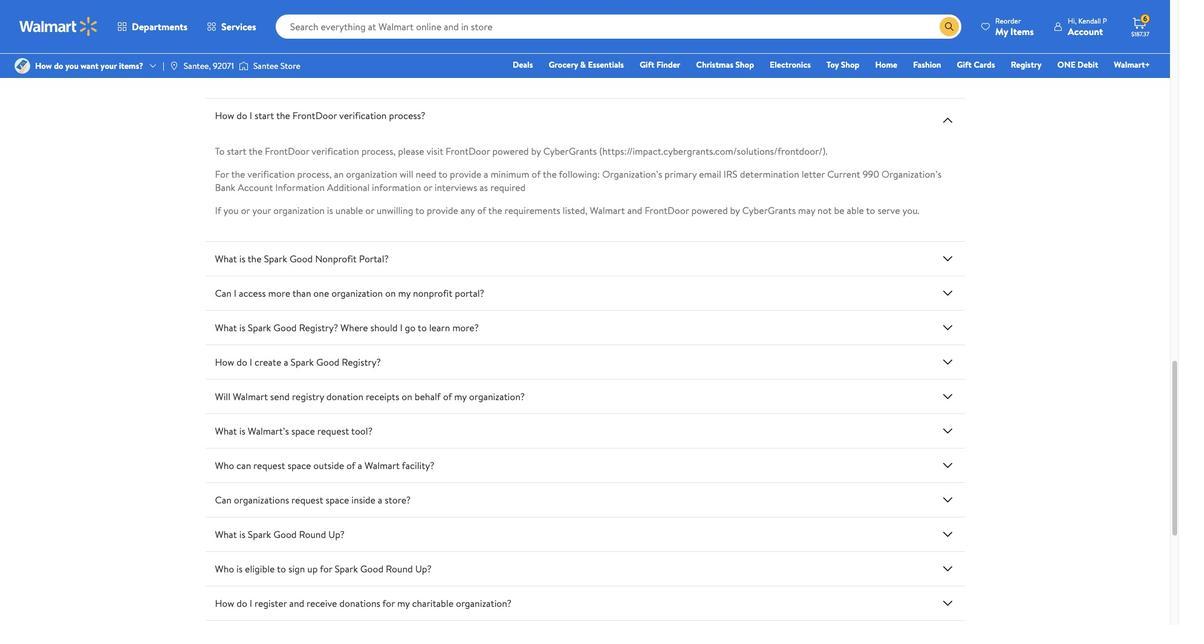 Task type: locate. For each thing, give the bounding box(es) containing it.
my
[[398, 287, 411, 300], [454, 390, 467, 403], [397, 597, 410, 610]]

christmas shop link
[[691, 58, 760, 71]]

essentials
[[588, 59, 624, 71]]

need
[[416, 167, 437, 181]]

of right minimum
[[532, 167, 541, 181]]

gift for gift finder
[[640, 59, 655, 71]]

a right inside
[[378, 493, 383, 507]]

frontdoor left verified,
[[820, 47, 864, 60]]

to right go
[[418, 321, 427, 334]]

start right to
[[227, 144, 247, 158]]

deemed
[[500, 47, 534, 60]]

who
[[215, 459, 234, 472], [215, 562, 234, 576]]

1 horizontal spatial cybergrants
[[682, 34, 735, 47]]

 image for santee store
[[239, 60, 249, 72]]

Search search field
[[276, 15, 962, 39]]

0 horizontal spatial an
[[334, 167, 344, 181]]

in right companies
[[463, 60, 471, 74]]

organization's left primary
[[603, 167, 663, 181]]

4 what from the top
[[215, 528, 237, 541]]

access inside walmart uses a third party called frontdoor (https://impact.cybergrants.com/solutions/frontdoor/), powered by cybergrants to validate and verify that a nonprofit is in good standing, and that each individual associated with the organization is deemed an "authorized user" from that organization. once an organization is frontdoor verified, the organization may access other benefits by other companies in the frontdoor ecosystem.
[[288, 60, 315, 74]]

process, inside for the verification process, an organization will need to provide a minimum of the following:   organization's primary email   irs determination letter   current 990   organization's bank account information   additional information or interviews as required
[[297, 167, 332, 181]]

1 vertical spatial on
[[402, 390, 412, 403]]

gift cards
[[957, 59, 996, 71]]

0 horizontal spatial your
[[101, 60, 117, 72]]

who can request space outside of a walmart facility? image
[[941, 458, 955, 473]]

powered down the email
[[692, 204, 728, 217]]

0 vertical spatial nonprofit
[[853, 34, 893, 47]]

1 vertical spatial space
[[288, 459, 311, 472]]

with
[[401, 47, 419, 60]]

1 who from the top
[[215, 459, 234, 472]]

verification up additional
[[312, 144, 359, 158]]

called
[[326, 34, 350, 47]]

how do i register and receive donations for my charitable organization? image
[[941, 596, 955, 611]]

1 what from the top
[[215, 252, 237, 265]]

receive
[[307, 597, 337, 610]]

for right up
[[320, 562, 332, 576]]

0 vertical spatial process,
[[362, 144, 396, 158]]

may left each
[[269, 60, 286, 74]]

cybergrants down determination at the top
[[743, 204, 796, 217]]

1 can from the top
[[215, 287, 232, 300]]

what for what is spark good registry? where should i go to learn more?
[[215, 321, 237, 334]]

nonprofit up learn
[[413, 287, 453, 300]]

organization's up you.
[[882, 167, 942, 181]]

0 vertical spatial cybergrants
[[682, 34, 735, 47]]

1 vertical spatial round
[[386, 562, 413, 576]]

good up than
[[290, 252, 313, 265]]

who left can
[[215, 459, 234, 472]]

and right the listed,
[[628, 204, 643, 217]]

registry? down "where"
[[342, 356, 381, 369]]

0 vertical spatial for
[[320, 562, 332, 576]]

to right unwilling
[[416, 204, 425, 217]]

1 other from the left
[[318, 60, 340, 74]]

that right from
[[645, 47, 662, 60]]

can i access more than one organization on my nonprofit portal? image
[[941, 286, 955, 301]]

shop right christmas
[[736, 59, 754, 71]]

organization down information
[[273, 204, 325, 217]]

0 vertical spatial space
[[291, 425, 315, 438]]

request
[[317, 425, 349, 438], [254, 459, 285, 472], [292, 493, 323, 507]]

organization's
[[603, 167, 663, 181], [882, 167, 942, 181]]

account
[[1068, 24, 1103, 38], [238, 181, 273, 194]]

6
[[1144, 13, 1148, 24]]

provide up any
[[450, 167, 482, 181]]

good
[[290, 252, 313, 265], [274, 321, 297, 334], [316, 356, 340, 369], [274, 528, 297, 541], [360, 562, 384, 576]]

cybergrants inside walmart uses a third party called frontdoor (https://impact.cybergrants.com/solutions/frontdoor/), powered by cybergrants to validate and verify that a nonprofit is in good standing, and that each individual associated with the organization is deemed an "authorized user" from that organization. once an organization is frontdoor verified, the organization may access other benefits by other companies in the frontdoor ecosystem.
[[682, 34, 735, 47]]

2 shop from the left
[[841, 59, 860, 71]]

frontdoor down "store"
[[293, 109, 337, 122]]

0 horizontal spatial account
[[238, 181, 273, 194]]

unable
[[336, 204, 363, 217]]

request for outside
[[254, 459, 285, 472]]

information
[[275, 181, 325, 194]]

verification left process?
[[339, 109, 387, 122]]

0 vertical spatial powered
[[631, 34, 667, 47]]

gift left 'finder'
[[640, 59, 655, 71]]

0 horizontal spatial cybergrants
[[543, 144, 597, 158]]

the
[[421, 47, 435, 60], [903, 47, 917, 60], [473, 60, 487, 74], [276, 109, 290, 122], [249, 144, 263, 158], [231, 167, 245, 181], [543, 167, 557, 181], [489, 204, 502, 217], [248, 252, 262, 265]]

&
[[580, 59, 586, 71]]

walmart down the services at the top left of page
[[215, 34, 250, 47]]

to inside for the verification process, an organization will need to provide a minimum of the following:   organization's primary email   irs determination letter   current 990   organization's bank account information   additional information or interviews as required
[[439, 167, 448, 181]]

items?
[[119, 60, 143, 72]]

1 horizontal spatial shop
[[841, 59, 860, 71]]

1 vertical spatial nonprofit
[[413, 287, 453, 300]]

2 vertical spatial verification
[[248, 167, 295, 181]]

shop right toy
[[841, 59, 860, 71]]

1 horizontal spatial nonprofit
[[853, 34, 893, 47]]

1 organization's from the left
[[603, 167, 663, 181]]

how do you want your items?
[[35, 60, 143, 72]]

0 horizontal spatial other
[[318, 60, 340, 74]]

0 horizontal spatial powered
[[493, 144, 529, 158]]

departments button
[[108, 12, 197, 41]]

spark right up
[[335, 562, 358, 576]]

your right want on the top left
[[101, 60, 117, 72]]

0 vertical spatial account
[[1068, 24, 1103, 38]]

or right will
[[424, 181, 432, 194]]

who can request space outside of a walmart facility?
[[215, 459, 435, 472]]

request for inside
[[292, 493, 323, 507]]

you.
[[903, 204, 920, 217]]

that
[[827, 34, 844, 47], [272, 47, 289, 60], [645, 47, 662, 60]]

0 vertical spatial on
[[385, 287, 396, 300]]

how up to
[[215, 109, 234, 122]]

0 horizontal spatial gift
[[640, 59, 655, 71]]

3 what from the top
[[215, 425, 237, 438]]

spark up more
[[264, 252, 287, 265]]

standing,
[[215, 47, 253, 60]]

 image
[[169, 61, 179, 71]]

other left companies
[[391, 60, 414, 74]]

on up should at the left bottom of page
[[385, 287, 396, 300]]

process, down how do i start the frontdoor verification process?
[[297, 167, 332, 181]]

my left charitable
[[397, 597, 410, 610]]

that left each
[[272, 47, 289, 60]]

christmas shop
[[696, 59, 754, 71]]

cybergrants up christmas
[[682, 34, 735, 47]]

to left sign
[[277, 562, 286, 576]]

0 vertical spatial access
[[288, 60, 315, 74]]

0 vertical spatial provide
[[450, 167, 482, 181]]

space left outside
[[288, 459, 311, 472]]

who left eligible
[[215, 562, 234, 576]]

who for who is eligible to sign up for spark good round up?
[[215, 562, 234, 576]]

2 vertical spatial cybergrants
[[743, 204, 796, 217]]

space right "walmart's" at the bottom left of the page
[[291, 425, 315, 438]]

request right can
[[254, 459, 285, 472]]

1 vertical spatial organization?
[[456, 597, 512, 610]]

1 horizontal spatial that
[[645, 47, 662, 60]]

account right bank
[[238, 181, 273, 194]]

of
[[532, 167, 541, 181], [477, 204, 486, 217], [443, 390, 452, 403], [347, 459, 356, 472]]

1 vertical spatial powered
[[493, 144, 529, 158]]

or
[[424, 181, 432, 194], [241, 204, 250, 217], [366, 204, 374, 217]]

0 horizontal spatial up?
[[328, 528, 345, 541]]

powered inside walmart uses a third party called frontdoor (https://impact.cybergrants.com/solutions/frontdoor/), powered by cybergrants to validate and verify that a nonprofit is in good standing, and that each individual associated with the organization is deemed an "authorized user" from that organization. once an organization is frontdoor verified, the organization may access other benefits by other companies in the frontdoor ecosystem.
[[631, 34, 667, 47]]

current
[[828, 167, 861, 181]]

1 vertical spatial account
[[238, 181, 273, 194]]

0 vertical spatial can
[[215, 287, 232, 300]]

of inside for the verification process, an organization will need to provide a minimum of the following:   organization's primary email   irs determination letter   current 990   organization's bank account information   additional information or interviews as required
[[532, 167, 541, 181]]

reorder my items
[[996, 15, 1034, 38]]

gift for gift cards
[[957, 59, 972, 71]]

2 horizontal spatial cybergrants
[[743, 204, 796, 217]]

2 vertical spatial my
[[397, 597, 410, 610]]

where
[[341, 321, 368, 334]]

2 organization's from the left
[[882, 167, 942, 181]]

0 horizontal spatial you
[[65, 60, 79, 72]]

1 vertical spatial can
[[215, 493, 232, 507]]

0 vertical spatial start
[[255, 109, 274, 122]]

1 vertical spatial process,
[[297, 167, 332, 181]]

1 vertical spatial request
[[254, 459, 285, 472]]

by up for the verification process, an organization will need to provide a minimum of the following:   organization's primary email   irs determination letter   current 990   organization's bank account information   additional information or interviews as required
[[531, 144, 541, 158]]

0 horizontal spatial may
[[269, 60, 286, 74]]

2 vertical spatial powered
[[692, 204, 728, 217]]

0 horizontal spatial organization's
[[603, 167, 663, 181]]

user"
[[598, 47, 620, 60]]

start
[[255, 109, 274, 122], [227, 144, 247, 158]]

request left the tool? on the left bottom of the page
[[317, 425, 349, 438]]

learn
[[429, 321, 450, 334]]

space for outside
[[288, 459, 311, 472]]

you left want on the top left
[[65, 60, 79, 72]]

my up go
[[398, 287, 411, 300]]

1 horizontal spatial organization's
[[882, 167, 942, 181]]

1 vertical spatial you
[[223, 204, 239, 217]]

0 horizontal spatial or
[[241, 204, 250, 217]]

do for want
[[54, 60, 63, 72]]

0 vertical spatial my
[[398, 287, 411, 300]]

more
[[268, 287, 290, 300]]

cybergrants up following:
[[543, 144, 597, 158]]

to
[[738, 34, 747, 47], [439, 167, 448, 181], [416, 204, 425, 217], [867, 204, 876, 217], [418, 321, 427, 334], [277, 562, 286, 576]]

associated
[[355, 47, 399, 60]]

that right verify
[[827, 34, 844, 47]]

can
[[215, 287, 232, 300], [215, 493, 232, 507]]

walmart image
[[19, 17, 98, 36]]

request down who can request space outside of a walmart facility?
[[292, 493, 323, 507]]

92071
[[213, 60, 234, 72]]

1 vertical spatial who
[[215, 562, 234, 576]]

what is spark good registry? where should i go to learn more? image
[[941, 320, 955, 335]]

an up unable on the left
[[334, 167, 344, 181]]

space for request
[[291, 425, 315, 438]]

gift
[[640, 59, 655, 71], [957, 59, 972, 71]]

1 vertical spatial may
[[798, 204, 816, 217]]

up? up charitable
[[415, 562, 432, 576]]

up
[[307, 562, 318, 576]]

start down santee
[[255, 109, 274, 122]]

1 horizontal spatial  image
[[239, 60, 249, 72]]

can for can i access more than one organization on my nonprofit portal?
[[215, 287, 232, 300]]

walmart
[[215, 34, 250, 47], [590, 204, 625, 217], [233, 390, 268, 403], [365, 459, 400, 472]]

2 horizontal spatial an
[[746, 47, 755, 60]]

1 horizontal spatial round
[[386, 562, 413, 576]]

 image
[[15, 58, 30, 74], [239, 60, 249, 72]]

account up "debit"
[[1068, 24, 1103, 38]]

0 horizontal spatial for
[[320, 562, 332, 576]]

other
[[318, 60, 340, 74], [391, 60, 414, 74]]

outside
[[314, 459, 344, 472]]

one debit link
[[1052, 58, 1104, 71]]

0 vertical spatial in
[[904, 34, 911, 47]]

how for how do you want your items?
[[35, 60, 52, 72]]

2 can from the top
[[215, 493, 232, 507]]

to left validate
[[738, 34, 747, 47]]

1 horizontal spatial for
[[383, 597, 395, 610]]

access down party
[[288, 60, 315, 74]]

frontdoor up benefits
[[353, 34, 397, 47]]

space
[[291, 425, 315, 438], [288, 459, 311, 472], [326, 493, 349, 507]]

please
[[398, 144, 424, 158]]

2 vertical spatial request
[[292, 493, 323, 507]]

an right once
[[746, 47, 755, 60]]

2 horizontal spatial or
[[424, 181, 432, 194]]

toy shop link
[[821, 58, 865, 71]]

do for create
[[237, 356, 247, 369]]

on left behalf
[[402, 390, 412, 403]]

i for receive
[[250, 597, 252, 610]]

may
[[269, 60, 286, 74], [798, 204, 816, 217]]

1 horizontal spatial gift
[[957, 59, 972, 71]]

1 vertical spatial cybergrants
[[543, 144, 597, 158]]

how
[[35, 60, 52, 72], [215, 109, 234, 122], [215, 356, 234, 369], [215, 597, 234, 610]]

2 vertical spatial space
[[326, 493, 349, 507]]

verification right bank
[[248, 167, 295, 181]]

what for what is walmart's space request tool?
[[215, 425, 237, 438]]

0 vertical spatial organization?
[[469, 390, 525, 403]]

grocery & essentials
[[549, 59, 624, 71]]

1 gift from the left
[[640, 59, 655, 71]]

by right benefits
[[379, 60, 389, 74]]

good up sign
[[274, 528, 297, 541]]

1 vertical spatial up?
[[415, 562, 432, 576]]

1 shop from the left
[[736, 59, 754, 71]]

more?
[[453, 321, 479, 334]]

provide
[[450, 167, 482, 181], [427, 204, 458, 217]]

visit
[[427, 144, 444, 158]]

by
[[670, 34, 679, 47], [379, 60, 389, 74], [531, 144, 541, 158], [730, 204, 740, 217]]

nonprofit inside walmart uses a third party called frontdoor (https://impact.cybergrants.com/solutions/frontdoor/), powered by cybergrants to validate and verify that a nonprofit is in good standing, and that each individual associated with the organization is deemed an "authorized user" from that organization. once an organization is frontdoor verified, the organization may access other benefits by other companies in the frontdoor ecosystem.
[[853, 34, 893, 47]]

0 horizontal spatial in
[[463, 60, 471, 74]]

gift left cards
[[957, 59, 972, 71]]

shop for toy shop
[[841, 59, 860, 71]]

do for start
[[237, 109, 247, 122]]

santee,
[[184, 60, 211, 72]]

1 horizontal spatial in
[[904, 34, 911, 47]]

my right behalf
[[454, 390, 467, 403]]

1 horizontal spatial powered
[[631, 34, 667, 47]]

organization left will
[[346, 167, 398, 181]]

toy
[[827, 59, 839, 71]]

2 gift from the left
[[957, 59, 972, 71]]

may left not
[[798, 204, 816, 217]]

0 vertical spatial registry?
[[299, 321, 338, 334]]

 image right 92071
[[239, 60, 249, 72]]

1 horizontal spatial registry?
[[342, 356, 381, 369]]

or right the if
[[241, 204, 250, 217]]

donations
[[340, 597, 381, 610]]

what for what is spark good round up?
[[215, 528, 237, 541]]

a right "create"
[[284, 356, 288, 369]]

an right the deals
[[536, 47, 546, 60]]

0 horizontal spatial registry?
[[299, 321, 338, 334]]

who is eligible to sign up for spark good round up? image
[[941, 562, 955, 576]]

information
[[372, 181, 421, 194]]

how left register
[[215, 597, 234, 610]]

1 horizontal spatial start
[[255, 109, 274, 122]]

process?
[[389, 109, 426, 122]]

powered up gift finder
[[631, 34, 667, 47]]

0 horizontal spatial access
[[239, 287, 266, 300]]

shop for christmas shop
[[736, 59, 754, 71]]

is
[[895, 34, 901, 47], [491, 47, 497, 60], [811, 47, 818, 60], [327, 204, 333, 217], [239, 252, 246, 265], [239, 321, 246, 334], [239, 425, 246, 438], [239, 528, 246, 541], [237, 562, 243, 576]]

0 vertical spatial verification
[[339, 109, 387, 122]]

0 horizontal spatial process,
[[297, 167, 332, 181]]

kendall
[[1079, 15, 1102, 26]]

debit
[[1078, 59, 1099, 71]]

0 vertical spatial round
[[299, 528, 326, 541]]

can left organizations
[[215, 493, 232, 507]]

2 who from the top
[[215, 562, 234, 576]]

0 vertical spatial who
[[215, 459, 234, 472]]

1 vertical spatial your
[[252, 204, 271, 217]]

what is walmart's space request tool?
[[215, 425, 373, 438]]

1 horizontal spatial access
[[288, 60, 315, 74]]

up? up who is eligible to sign up for spark good round up?
[[328, 528, 345, 541]]

nonprofit
[[315, 252, 357, 265]]

of right outside
[[347, 459, 356, 472]]

and
[[784, 34, 799, 47], [255, 47, 270, 60], [628, 204, 643, 217], [289, 597, 304, 610]]

space left inside
[[326, 493, 349, 507]]

nonprofit
[[853, 34, 893, 47], [413, 287, 453, 300]]

organization up "where"
[[332, 287, 383, 300]]

provide left any
[[427, 204, 458, 217]]

portal?
[[359, 252, 389, 265]]

and right standing,
[[255, 47, 270, 60]]

1 vertical spatial access
[[239, 287, 266, 300]]

1 vertical spatial start
[[227, 144, 247, 158]]

0 vertical spatial may
[[269, 60, 286, 74]]

spark up eligible
[[248, 528, 271, 541]]

2 what from the top
[[215, 321, 237, 334]]

1 horizontal spatial up?
[[415, 562, 432, 576]]

to inside walmart uses a third party called frontdoor (https://impact.cybergrants.com/solutions/frontdoor/), powered by cybergrants to validate and verify that a nonprofit is in good standing, and that each individual associated with the organization is deemed an "authorized user" from that organization. once an organization is frontdoor verified, the organization may access other benefits by other companies in the frontdoor ecosystem.
[[738, 34, 747, 47]]

0 horizontal spatial  image
[[15, 58, 30, 74]]

1 horizontal spatial process,
[[362, 144, 396, 158]]

powered up minimum
[[493, 144, 529, 158]]

spark
[[264, 252, 287, 265], [248, 321, 271, 334], [291, 356, 314, 369], [248, 528, 271, 541], [335, 562, 358, 576]]

santee, 92071
[[184, 60, 234, 72]]

home
[[876, 59, 898, 71]]

1 horizontal spatial other
[[391, 60, 414, 74]]

or right unable on the left
[[366, 204, 374, 217]]

i for frontdoor
[[250, 109, 252, 122]]

organizations
[[234, 493, 289, 507]]

round up charitable
[[386, 562, 413, 576]]

0 vertical spatial up?
[[328, 528, 345, 541]]

by up 'finder'
[[670, 34, 679, 47]]

one
[[1058, 59, 1076, 71]]

registry? down one
[[299, 321, 338, 334]]

1 horizontal spatial or
[[366, 204, 374, 217]]

for
[[215, 167, 229, 181]]



Task type: vqa. For each thing, say whether or not it's contained in the screenshot.
DONATION
yes



Task type: describe. For each thing, give the bounding box(es) containing it.
services button
[[197, 12, 266, 41]]

what is spark good registry? where should i go to learn more?
[[215, 321, 479, 334]]

walmart right the listed,
[[590, 204, 625, 217]]

what for what is the spark good nonprofit portal?
[[215, 252, 237, 265]]

organization? for how do i register and receive donations for my charitable organization?
[[456, 597, 512, 610]]

organization.
[[665, 47, 718, 60]]

registry link
[[1006, 58, 1048, 71]]

 image for how do you want your items?
[[15, 58, 30, 74]]

1 horizontal spatial you
[[223, 204, 239, 217]]

good up donation
[[316, 356, 340, 369]]

can organizations request space inside a store? image
[[941, 493, 955, 507]]

1 vertical spatial in
[[463, 60, 471, 74]]

for the verification process, an organization will need to provide a minimum of the following:   organization's primary email   irs determination letter   current 990   organization's bank account information   additional information or interviews as required
[[215, 167, 942, 194]]

2 horizontal spatial powered
[[692, 204, 728, 217]]

walmart left facility?
[[365, 459, 400, 472]]

deals
[[513, 59, 533, 71]]

from
[[622, 47, 643, 60]]

what is the spark good nonprofit portal? image
[[941, 252, 955, 266]]

to right able
[[867, 204, 876, 217]]

to start the frontdoor verification process, please visit frontdoor powered by cybergrants (https://impact.cybergrants.com/solutions/frontdoor/).
[[215, 144, 828, 158]]

i for spark
[[250, 356, 252, 369]]

by down irs on the right of page
[[730, 204, 740, 217]]

0 horizontal spatial that
[[272, 47, 289, 60]]

how do i start the frontdoor verification process? image
[[941, 113, 955, 128]]

0 horizontal spatial on
[[385, 287, 396, 300]]

if
[[215, 204, 221, 217]]

serve
[[878, 204, 900, 217]]

how do i start the frontdoor verification process?
[[215, 109, 426, 122]]

unwilling
[[377, 204, 413, 217]]

gift finder link
[[634, 58, 686, 71]]

santee store
[[253, 60, 300, 72]]

email
[[699, 167, 722, 181]]

eligible
[[245, 562, 275, 576]]

to
[[215, 144, 225, 158]]

donation
[[327, 390, 364, 403]]

1 horizontal spatial an
[[536, 47, 546, 60]]

tool?
[[351, 425, 373, 438]]

should
[[370, 321, 398, 334]]

party
[[302, 34, 324, 47]]

will walmart send registry donation receipts on behalf of my organization? image
[[941, 389, 955, 404]]

primary
[[665, 167, 697, 181]]

provide inside for the verification process, an organization will need to provide a minimum of the following:   organization's primary email   irs determination letter   current 990   organization's bank account information   additional information or interviews as required
[[450, 167, 482, 181]]

organization left toy
[[758, 47, 809, 60]]

requirements
[[505, 204, 561, 217]]

search icon image
[[945, 22, 955, 31]]

registry
[[1011, 59, 1042, 71]]

organization down uses
[[215, 60, 266, 74]]

walmart uses a third party called frontdoor (https://impact.cybergrants.com/solutions/frontdoor/), powered by cybergrants to validate and verify that a nonprofit is in good standing, and that each individual associated with the organization is deemed an "authorized user" from that organization. once an organization is frontdoor verified, the organization may access other benefits by other companies in the frontdoor ecosystem.
[[215, 34, 935, 74]]

toy shop
[[827, 59, 860, 71]]

2 horizontal spatial that
[[827, 34, 844, 47]]

santee
[[253, 60, 279, 72]]

and left verify
[[784, 34, 799, 47]]

want
[[81, 60, 99, 72]]

store?
[[385, 493, 411, 507]]

good up the "how do i register and receive donations for my charitable organization?"
[[360, 562, 384, 576]]

who for who can request space outside of a walmart facility?
[[215, 459, 234, 472]]

ecosystem.
[[536, 60, 582, 74]]

frontdoor right visit
[[446, 144, 490, 158]]

Walmart Site-Wide search field
[[276, 15, 962, 39]]

who is eligible to sign up for spark good round up?
[[215, 562, 432, 576]]

(https://impact.cybergrants.com/solutions/frontdoor/),
[[400, 34, 629, 47]]

verification inside for the verification process, an organization will need to provide a minimum of the following:   organization's primary email   irs determination letter   current 990   organization's bank account information   additional information or interviews as required
[[248, 167, 295, 181]]

facility?
[[402, 459, 435, 472]]

of right any
[[477, 204, 486, 217]]

1 horizontal spatial on
[[402, 390, 412, 403]]

organization? for will walmart send registry donation receipts on behalf of my organization?
[[469, 390, 525, 403]]

frontdoor up information
[[265, 144, 309, 158]]

register
[[255, 597, 287, 610]]

home link
[[870, 58, 903, 71]]

able
[[847, 204, 864, 217]]

hi,
[[1068, 15, 1077, 26]]

items
[[1011, 24, 1034, 38]]

of right behalf
[[443, 390, 452, 403]]

my for charitable
[[397, 597, 410, 610]]

charitable
[[412, 597, 454, 610]]

$187.37
[[1132, 30, 1150, 38]]

spark up "create"
[[248, 321, 271, 334]]

sign
[[288, 562, 305, 576]]

individual
[[314, 47, 353, 60]]

1 vertical spatial provide
[[427, 204, 458, 217]]

what is walmart's space request tool? image
[[941, 424, 955, 438]]

a right outside
[[358, 459, 362, 472]]

minimum
[[491, 167, 530, 181]]

|
[[163, 60, 164, 72]]

walmart right 'will'
[[233, 390, 268, 403]]

go
[[405, 321, 416, 334]]

my
[[996, 24, 1009, 38]]

good down more
[[274, 321, 297, 334]]

0 vertical spatial your
[[101, 60, 117, 72]]

1 vertical spatial registry?
[[342, 356, 381, 369]]

can for can organizations request space inside a store?
[[215, 493, 232, 507]]

do for register
[[237, 597, 247, 610]]

account inside hi, kendall p account
[[1068, 24, 1103, 38]]

a inside for the verification process, an organization will need to provide a minimum of the following:   organization's primary email   irs determination letter   current 990   organization's bank account information   additional information or interviews as required
[[484, 167, 488, 181]]

organization right with
[[437, 47, 489, 60]]

hi, kendall p account
[[1068, 15, 1108, 38]]

1 vertical spatial verification
[[312, 144, 359, 158]]

space for inside
[[326, 493, 349, 507]]

grocery & essentials link
[[543, 58, 630, 71]]

(https://impact.cybergrants.com/solutions/frontdoor/).
[[599, 144, 828, 158]]

interviews
[[435, 181, 477, 194]]

1 horizontal spatial your
[[252, 204, 271, 217]]

inside
[[352, 493, 376, 507]]

electronics
[[770, 59, 811, 71]]

an inside for the verification process, an organization will need to provide a minimum of the following:   organization's primary email   irs determination letter   current 990   organization's bank account information   additional information or interviews as required
[[334, 167, 344, 181]]

p
[[1103, 15, 1108, 26]]

organization inside for the verification process, an organization will need to provide a minimum of the following:   organization's primary email   irs determination letter   current 990   organization's bank account information   additional information or interviews as required
[[346, 167, 398, 181]]

and left receive at the left bottom of page
[[289, 597, 304, 610]]

6 $187.37
[[1132, 13, 1150, 38]]

will walmart send registry donation receipts on behalf of my organization?
[[215, 390, 525, 403]]

0 horizontal spatial nonprofit
[[413, 287, 453, 300]]

what is the spark good nonprofit portal?
[[215, 252, 389, 265]]

walmart's
[[248, 425, 289, 438]]

one
[[314, 287, 329, 300]]

2 other from the left
[[391, 60, 414, 74]]

additional
[[327, 181, 370, 194]]

cards
[[974, 59, 996, 71]]

what is frontdoor? image
[[941, 2, 955, 17]]

fashion link
[[908, 58, 947, 71]]

benefits
[[343, 60, 377, 74]]

how do i create a spark good registry?
[[215, 356, 381, 369]]

frontdoor down primary
[[645, 204, 689, 217]]

a right uses
[[273, 34, 277, 47]]

be
[[834, 204, 845, 217]]

required
[[491, 181, 526, 194]]

0 horizontal spatial round
[[299, 528, 326, 541]]

0 horizontal spatial start
[[227, 144, 247, 158]]

finder
[[657, 59, 681, 71]]

may inside walmart uses a third party called frontdoor (https://impact.cybergrants.com/solutions/frontdoor/), powered by cybergrants to validate and verify that a nonprofit is in good standing, and that each individual associated with the organization is deemed an "authorized user" from that organization. once an organization is frontdoor verified, the organization may access other benefits by other companies in the frontdoor ecosystem.
[[269, 60, 286, 74]]

receipts
[[366, 390, 400, 403]]

following:
[[559, 167, 600, 181]]

0 vertical spatial you
[[65, 60, 79, 72]]

frontdoor down (https://impact.cybergrants.com/solutions/frontdoor/),
[[489, 60, 534, 74]]

or inside for the verification process, an organization will need to provide a minimum of the following:   organization's primary email   irs determination letter   current 990   organization's bank account information   additional information or interviews as required
[[424, 181, 432, 194]]

1 vertical spatial my
[[454, 390, 467, 403]]

letter
[[802, 167, 825, 181]]

registry
[[292, 390, 324, 403]]

a up the toy shop on the right top
[[846, 34, 851, 47]]

how do i create a spark good registry? image
[[941, 355, 955, 369]]

how for how do i register and receive donations for my charitable organization?
[[215, 597, 234, 610]]

what is spark good round up? image
[[941, 527, 955, 542]]

how for how do i start the frontdoor verification process?
[[215, 109, 234, 122]]

as
[[480, 181, 488, 194]]

listed,
[[563, 204, 588, 217]]

spark right "create"
[[291, 356, 314, 369]]

my for nonprofit
[[398, 287, 411, 300]]

0 vertical spatial request
[[317, 425, 349, 438]]

account inside for the verification process, an organization will need to provide a minimum of the following:   organization's primary email   irs determination letter   current 990   organization's bank account information   additional information or interviews as required
[[238, 181, 273, 194]]

how do i register and receive donations for my charitable organization?
[[215, 597, 512, 610]]

1 horizontal spatial may
[[798, 204, 816, 217]]

can
[[237, 459, 251, 472]]

if you or your organization is unable or unwilling to provide any of the requirements listed, walmart and frontdoor powered by cybergrants may not be able to serve you.
[[215, 204, 920, 217]]

how for how do i create a spark good registry?
[[215, 356, 234, 369]]

walmart inside walmart uses a third party called frontdoor (https://impact.cybergrants.com/solutions/frontdoor/), powered by cybergrants to validate and verify that a nonprofit is in good standing, and that each individual associated with the organization is deemed an "authorized user" from that organization. once an organization is frontdoor verified, the organization may access other benefits by other companies in the frontdoor ecosystem.
[[215, 34, 250, 47]]

walmart+ link
[[1109, 58, 1156, 71]]

good
[[914, 34, 935, 47]]

electronics link
[[765, 58, 817, 71]]

what is spark good round up?
[[215, 528, 345, 541]]



